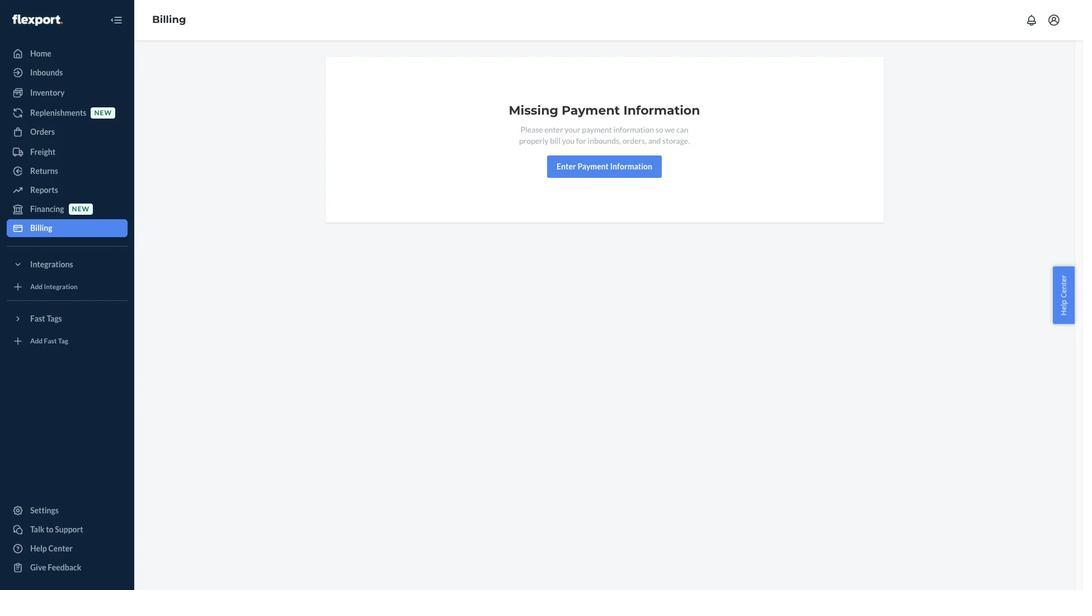 Task type: vqa. For each thing, say whether or not it's contained in the screenshot.
Plans
no



Task type: describe. For each thing, give the bounding box(es) containing it.
you
[[562, 136, 575, 146]]

open notifications image
[[1026, 13, 1039, 27]]

help center inside "help center" link
[[30, 544, 73, 554]]

freight link
[[7, 143, 128, 161]]

information
[[614, 125, 655, 134]]

please enter your payment information so we can properly bill you for inbounds, orders, and storage.
[[520, 125, 690, 146]]

give feedback
[[30, 563, 81, 573]]

talk
[[30, 525, 44, 535]]

open account menu image
[[1048, 13, 1062, 27]]

your
[[565, 125, 581, 134]]

freight
[[30, 147, 55, 157]]

so
[[656, 125, 664, 134]]

storage.
[[663, 136, 690, 146]]

properly
[[520, 136, 549, 146]]

enter
[[545, 125, 564, 134]]

new for financing
[[72, 205, 90, 214]]

tag
[[58, 337, 68, 346]]

information for enter payment information
[[611, 162, 653, 171]]

enter payment information button
[[548, 156, 662, 178]]

help center button
[[1054, 267, 1076, 324]]

for
[[577, 136, 587, 146]]

talk to support button
[[7, 521, 128, 539]]

home
[[30, 49, 51, 58]]

center inside button
[[1060, 275, 1070, 298]]

to
[[46, 525, 53, 535]]

inventory
[[30, 88, 65, 97]]

please
[[521, 125, 543, 134]]

enter payment information
[[557, 162, 653, 171]]

add fast tag link
[[7, 333, 128, 351]]

talk to support
[[30, 525, 83, 535]]

help center inside help center button
[[1060, 275, 1070, 316]]

fast tags button
[[7, 310, 128, 328]]

inventory link
[[7, 84, 128, 102]]

inbounds,
[[588, 136, 622, 146]]

settings
[[30, 506, 59, 516]]

add integration
[[30, 283, 78, 291]]

0 horizontal spatial billing link
[[7, 219, 128, 237]]

integration
[[44, 283, 78, 291]]

reports
[[30, 185, 58, 195]]

0 horizontal spatial billing
[[30, 223, 52, 233]]

and
[[649, 136, 661, 146]]

orders
[[30, 127, 55, 137]]



Task type: locate. For each thing, give the bounding box(es) containing it.
information down orders,
[[611, 162, 653, 171]]

support
[[55, 525, 83, 535]]

home link
[[7, 45, 128, 63]]

payment right enter
[[578, 162, 609, 171]]

billing link
[[152, 14, 186, 26], [7, 219, 128, 237]]

0 vertical spatial help
[[1060, 300, 1070, 316]]

returns
[[30, 166, 58, 176]]

inbounds link
[[7, 64, 128, 82]]

add for add fast tag
[[30, 337, 43, 346]]

0 vertical spatial billing link
[[152, 14, 186, 26]]

fast inside dropdown button
[[30, 314, 45, 324]]

billing right close navigation icon
[[152, 14, 186, 26]]

feedback
[[48, 563, 81, 573]]

flexport logo image
[[12, 14, 63, 26]]

billing down financing
[[30, 223, 52, 233]]

add down "fast tags"
[[30, 337, 43, 346]]

new down the reports link
[[72, 205, 90, 214]]

0 horizontal spatial center
[[48, 544, 73, 554]]

help inside button
[[1060, 300, 1070, 316]]

new for replenishments
[[94, 109, 112, 117]]

1 vertical spatial billing link
[[7, 219, 128, 237]]

fast
[[30, 314, 45, 324], [44, 337, 57, 346]]

1 add from the top
[[30, 283, 43, 291]]

information inside button
[[611, 162, 653, 171]]

returns link
[[7, 162, 128, 180]]

1 vertical spatial add
[[30, 337, 43, 346]]

1 vertical spatial billing
[[30, 223, 52, 233]]

information
[[624, 103, 701, 118], [611, 162, 653, 171]]

orders,
[[623, 136, 647, 146]]

0 horizontal spatial help
[[30, 544, 47, 554]]

payment for enter
[[578, 162, 609, 171]]

1 vertical spatial new
[[72, 205, 90, 214]]

1 vertical spatial center
[[48, 544, 73, 554]]

add
[[30, 283, 43, 291], [30, 337, 43, 346]]

0 vertical spatial fast
[[30, 314, 45, 324]]

0 vertical spatial information
[[624, 103, 701, 118]]

0 vertical spatial billing
[[152, 14, 186, 26]]

1 horizontal spatial billing link
[[152, 14, 186, 26]]

give
[[30, 563, 46, 573]]

enter
[[557, 162, 577, 171]]

1 horizontal spatial billing
[[152, 14, 186, 26]]

fast tags
[[30, 314, 62, 324]]

billing link down financing
[[7, 219, 128, 237]]

payment inside button
[[578, 162, 609, 171]]

integrations button
[[7, 256, 128, 274]]

financing
[[30, 204, 64, 214]]

information up so
[[624, 103, 701, 118]]

settings link
[[7, 502, 128, 520]]

1 horizontal spatial center
[[1060, 275, 1070, 298]]

give feedback button
[[7, 559, 128, 577]]

center
[[1060, 275, 1070, 298], [48, 544, 73, 554]]

1 vertical spatial information
[[611, 162, 653, 171]]

fast left tags
[[30, 314, 45, 324]]

billing link right close navigation icon
[[152, 14, 186, 26]]

1 vertical spatial help center
[[30, 544, 73, 554]]

help center link
[[7, 540, 128, 558]]

0 vertical spatial add
[[30, 283, 43, 291]]

2 add from the top
[[30, 337, 43, 346]]

tags
[[47, 314, 62, 324]]

inbounds
[[30, 68, 63, 77]]

0 vertical spatial center
[[1060, 275, 1070, 298]]

payment for missing
[[562, 103, 620, 118]]

1 horizontal spatial help center
[[1060, 275, 1070, 316]]

1 vertical spatial fast
[[44, 337, 57, 346]]

reports link
[[7, 181, 128, 199]]

information for missing payment information
[[624, 103, 701, 118]]

add integration link
[[7, 278, 128, 296]]

0 vertical spatial help center
[[1060, 275, 1070, 316]]

0 vertical spatial payment
[[562, 103, 620, 118]]

add for add integration
[[30, 283, 43, 291]]

payment
[[582, 125, 612, 134]]

payment up the payment
[[562, 103, 620, 118]]

billing
[[152, 14, 186, 26], [30, 223, 52, 233]]

missing payment information
[[509, 103, 701, 118]]

1 horizontal spatial new
[[94, 109, 112, 117]]

bill
[[551, 136, 561, 146]]

0 horizontal spatial new
[[72, 205, 90, 214]]

1 vertical spatial payment
[[578, 162, 609, 171]]

we
[[665, 125, 675, 134]]

1 horizontal spatial help
[[1060, 300, 1070, 316]]

orders link
[[7, 123, 128, 141]]

integrations
[[30, 260, 73, 269]]

payment
[[562, 103, 620, 118], [578, 162, 609, 171]]

0 horizontal spatial help center
[[30, 544, 73, 554]]

0 vertical spatial new
[[94, 109, 112, 117]]

replenishments
[[30, 108, 86, 118]]

help center
[[1060, 275, 1070, 316], [30, 544, 73, 554]]

new
[[94, 109, 112, 117], [72, 205, 90, 214]]

close navigation image
[[110, 13, 123, 27]]

1 vertical spatial help
[[30, 544, 47, 554]]

can
[[677, 125, 689, 134]]

add left integration
[[30, 283, 43, 291]]

new up the orders link on the top
[[94, 109, 112, 117]]

help
[[1060, 300, 1070, 316], [30, 544, 47, 554]]

missing
[[509, 103, 559, 118]]

fast left tag
[[44, 337, 57, 346]]

add fast tag
[[30, 337, 68, 346]]



